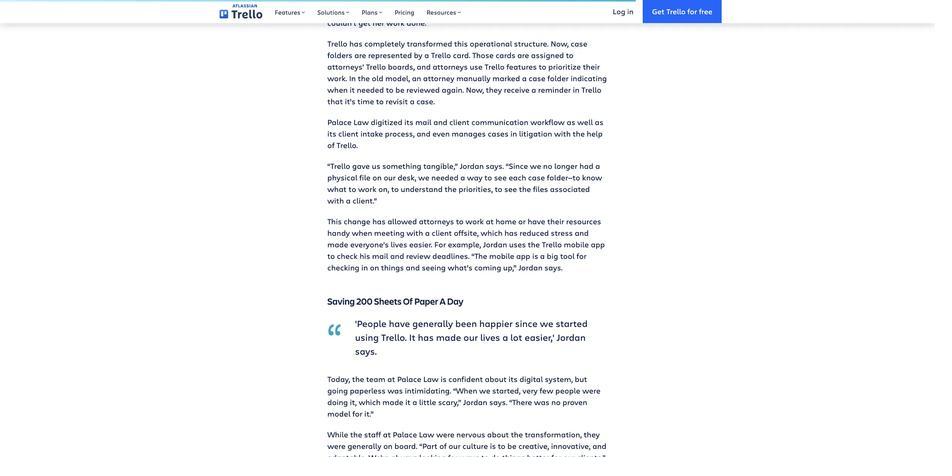 Task type: describe. For each thing, give the bounding box(es) containing it.
we up understand
[[418, 172, 430, 183]]

'people have generally been happier since we started using trello. it has made our lives a lot easier,' jordan says.
[[355, 317, 588, 358]]

pricing link
[[389, 0, 421, 23]]

their inside 'this change has allowed attorneys to work at home or have their resources handy when meeting with a client offsite, which has reduced stress and made everyone's lives easier. for example, jordan uses the trello mobile app to check his mail and review deadlines. "the mobile app is a big tool for checking in on things and seeing what's coming up," jordan says.'
[[547, 216, 564, 227]]

and up even
[[434, 117, 447, 127]]

atlassian trello image
[[220, 4, 262, 19]]

0 horizontal spatial was
[[388, 386, 403, 396]]

1 horizontal spatial were
[[436, 430, 455, 440]]

trello inside 'this change has allowed attorneys to work at home or have their resources handy when meeting with a client offsite, which has reduced stress and made everyone's lives easier. for example, jordan uses the trello mobile app to check his mail and review deadlines. "the mobile app is a big tool for checking in on things and seeing what's coming up," jordan says.'
[[542, 239, 562, 250]]

reduced
[[520, 228, 549, 238]]

model,
[[385, 73, 410, 83]]

we inside today, the team at palace law is confident about its digital system, but going paperless was intimidating. "when we started, very few people were doing it, which made it a little scary," jordan says. "there was no proven model for it."
[[479, 386, 490, 396]]

"since
[[506, 161, 528, 171]]

"trello gave us something tangible," jordan says. "since we no longer had a physical file on our desk, we needed a way to see each case folder—to know what to work on, to understand the priorities, to see the files associated with a client."
[[327, 161, 602, 206]]

folder
[[548, 73, 569, 83]]

digital
[[520, 374, 543, 385]]

it's
[[345, 96, 356, 107]]

2 as from the left
[[595, 117, 604, 127]]

have inside 'people have generally been happier since we started using trello. it has made our lives a lot easier,' jordan says.
[[389, 317, 410, 330]]

the inside 'this change has allowed attorneys to work at home or have their resources handy when meeting with a client offsite, which has reduced stress and made everyone's lives easier. for example, jordan uses the trello mobile app to check his mail and review deadlines. "the mobile app is a big tool for checking in on things and seeing what's coming up," jordan says.'
[[528, 239, 540, 250]]

to down assigned
[[539, 61, 546, 72]]

to up do
[[498, 441, 506, 452]]

use
[[470, 61, 483, 72]]

when inside 'this change has allowed attorneys to work at home or have their resources handy when meeting with a client offsite, which has reduced stress and made everyone's lives easier. for example, jordan uses the trello mobile app to check his mail and review deadlines. "the mobile app is a big tool for checking in on things and seeing what's coming up," jordan says.'
[[352, 228, 372, 238]]

needed inside the trello has completely transformed this operational structure. now, case folders are represented by a trello card. those cards are assigned to attorneys' trello boards, and attorneys use trello features to prioritize their work. in the old model, an attorney manually marked a case folder indicating when it needed to be reviewed again. now, they receive a reminder in trello that it's time to revisit a case.
[[357, 85, 384, 95]]

adaptable.
[[327, 453, 367, 458]]

when inside the trello has completely transformed this operational structure. now, case folders are represented by a trello card. those cards are assigned to attorneys' trello boards, and attorneys use trello features to prioritize their work. in the old model, an attorney manually marked a case folder indicating when it needed to be reviewed again. now, they receive a reminder in trello that it's time to revisit a case.
[[327, 85, 348, 95]]

staff
[[364, 430, 381, 440]]

things inside 'this change has allowed attorneys to work at home or have their resources handy when meeting with a client offsite, which has reduced stress and made everyone's lives easier. for example, jordan uses the trello mobile app to check his mail and review deadlines. "the mobile app is a big tool for checking in on things and seeing what's coming up," jordan says.'
[[381, 263, 404, 273]]

offsite,
[[454, 228, 479, 238]]

been
[[455, 317, 477, 330]]

on,
[[378, 184, 389, 194]]

uses
[[509, 239, 526, 250]]

meeting
[[374, 228, 405, 238]]

to right way
[[485, 172, 492, 183]]

intimidating.
[[405, 386, 451, 396]]

today, the team at palace law is confident about its digital system, but going paperless was intimidating. "when we started, very few people were doing it, which made it a little scary," jordan says. "there was no proven model for it."
[[327, 374, 601, 419]]

structure.
[[514, 38, 549, 49]]

board.
[[395, 441, 417, 452]]

our down innovative,
[[563, 453, 575, 458]]

gave
[[352, 161, 370, 171]]

for left free at the right top of page
[[688, 6, 697, 16]]

the up creative,
[[511, 430, 523, 440]]

a down features
[[522, 73, 527, 83]]

help
[[587, 128, 603, 139]]

0 horizontal spatial app
[[516, 251, 530, 261]]

model
[[327, 409, 351, 419]]

a right had
[[595, 161, 600, 171]]

manages
[[452, 128, 486, 139]]

going
[[327, 386, 348, 396]]

looking
[[419, 453, 446, 458]]

folders
[[327, 50, 353, 60]]

boards,
[[388, 61, 415, 72]]

in inside palace law digitized its mail and client communication workflow as well as its client intake process, and even manages cases in litigation with the help of trello.
[[511, 128, 517, 139]]

intake
[[361, 128, 383, 139]]

has up meeting
[[372, 216, 386, 227]]

and down resources
[[575, 228, 589, 238]]

no inside "trello gave us something tangible," jordan says. "since we no longer had a physical file on our desk, we needed a way to see each case folder—to know what to work on, to understand the priorities, to see the files associated with a client."
[[543, 161, 552, 171]]

and down review
[[406, 263, 420, 273]]

of inside while the staff at palace law were nervous about the transformation, they were generally on board. "part of our culture is to be creative, innovative, and adaptable. we're always looking for ways to do things better for our clients
[[439, 441, 447, 452]]

do
[[491, 453, 500, 458]]

and left even
[[417, 128, 431, 139]]

work inside 'this change has allowed attorneys to work at home or have their resources handy when meeting with a client offsite, which has reduced stress and made everyone's lives easier. for example, jordan uses the trello mobile app to check his mail and review deadlines. "the mobile app is a big tool for checking in on things and seeing what's coming up," jordan says.'
[[466, 216, 484, 227]]

trello down transformed
[[431, 50, 451, 60]]

for inside today, the team at palace law is confident about its digital system, but going paperless was intimidating. "when we started, very few people were doing it, which made it a little scary," jordan says. "there was no proven model for it."
[[352, 409, 362, 419]]

files
[[533, 184, 548, 194]]

1 horizontal spatial now,
[[551, 38, 569, 49]]

understand
[[401, 184, 443, 194]]

the inside today, the team at palace law is confident about its digital system, but going paperless was intimidating. "when we started, very few people were doing it, which made it a little scary," jordan says. "there was no proven model for it."
[[352, 374, 364, 385]]

marked
[[493, 73, 520, 83]]

jordan inside 'people have generally been happier since we started using trello. it has made our lives a lot easier,' jordan says.
[[557, 331, 586, 344]]

1 vertical spatial mobile
[[489, 251, 514, 261]]

it
[[409, 331, 416, 344]]

generally inside while the staff at palace law were nervous about the transformation, they were generally on board. "part of our culture is to be creative, innovative, and adaptable. we're always looking for ways to do things better for our clients
[[348, 441, 381, 452]]

by
[[414, 50, 423, 60]]

coming
[[474, 263, 501, 273]]

log in
[[613, 6, 634, 16]]

folder—to
[[547, 172, 580, 183]]

at for is
[[387, 374, 395, 385]]

made inside today, the team at palace law is confident about its digital system, but going paperless was intimidating. "when we started, very few people were doing it, which made it a little scary," jordan says. "there was no proven model for it."
[[383, 397, 403, 408]]

a left big
[[540, 251, 545, 261]]

an
[[412, 73, 421, 83]]

the left staff
[[350, 430, 362, 440]]

system,
[[545, 374, 573, 385]]

trello up folders
[[327, 38, 347, 49]]

we're
[[369, 453, 389, 458]]

well
[[577, 117, 593, 127]]

a right receive
[[532, 85, 536, 95]]

to up revisit
[[386, 85, 394, 95]]

indicating
[[571, 73, 607, 83]]

deadlines.
[[432, 251, 470, 261]]

"part
[[419, 441, 438, 452]]

people
[[555, 386, 580, 396]]

even
[[433, 128, 450, 139]]

review
[[406, 251, 431, 261]]

page progress progress bar
[[0, 0, 636, 2]]

trello down indicating
[[582, 85, 602, 95]]

to up offsite,
[[456, 216, 464, 227]]

case inside "trello gave us something tangible," jordan says. "since we no longer had a physical file on our desk, we needed a way to see each case folder—to know what to work on, to understand the priorities, to see the files associated with a client."
[[528, 172, 545, 183]]

things inside while the staff at palace law were nervous about the transformation, they were generally on board. "part of our culture is to be creative, innovative, and adaptable. we're always looking for ways to do things better for our clients
[[502, 453, 525, 458]]

process,
[[385, 128, 415, 139]]

nervous
[[456, 430, 485, 440]]

this change has allowed attorneys to work at home or have their resources handy when meeting with a client offsite, which has reduced stress and made everyone's lives easier. for example, jordan uses the trello mobile app to check his mail and review deadlines. "the mobile app is a big tool for checking in on things and seeing what's coming up," jordan says.
[[327, 216, 605, 273]]

features button
[[269, 0, 311, 23]]

1 vertical spatial see
[[504, 184, 517, 194]]

started
[[556, 317, 588, 330]]

team
[[366, 374, 385, 385]]

assigned
[[531, 50, 564, 60]]

a inside today, the team at palace law is confident about its digital system, but going paperless was intimidating. "when we started, very few people were doing it, which made it a little scary," jordan says. "there was no proven model for it."
[[413, 397, 417, 408]]

they inside while the staff at palace law were nervous about the transformation, they were generally on board. "part of our culture is to be creative, innovative, and adaptable. we're always looking for ways to do things better for our clients
[[584, 430, 600, 440]]

to up prioritize
[[566, 50, 574, 60]]

culture
[[463, 441, 488, 452]]

trello up old
[[366, 61, 386, 72]]

better
[[527, 453, 549, 458]]

trello right get
[[667, 6, 686, 16]]

trello down cards
[[485, 61, 505, 72]]

attorneys inside the trello has completely transformed this operational structure. now, case folders are represented by a trello card. those cards are assigned to attorneys' trello boards, and attorneys use trello features to prioritize their work. in the old model, an attorney manually marked a case folder indicating when it needed to be reviewed again. now, they receive a reminder in trello that it's time to revisit a case.
[[433, 61, 468, 72]]

paper
[[414, 295, 438, 308]]

scary,"
[[438, 397, 461, 408]]

plans button
[[356, 0, 389, 23]]

change
[[344, 216, 370, 227]]

client inside 'this change has allowed attorneys to work at home or have their resources handy when meeting with a client offsite, which has reduced stress and made everyone's lives easier. for example, jordan uses the trello mobile app to check his mail and review deadlines. "the mobile app is a big tool for checking in on things and seeing what's coming up," jordan says.'
[[432, 228, 452, 238]]

completely
[[364, 38, 405, 49]]

about for started,
[[485, 374, 507, 385]]

the down each
[[519, 184, 531, 194]]

to down the physical
[[349, 184, 356, 194]]

attorney
[[423, 73, 454, 83]]

while
[[327, 430, 348, 440]]

trello. inside palace law digitized its mail and client communication workflow as well as its client intake process, and even manages cases in litigation with the help of trello.
[[337, 140, 358, 150]]

made inside 'people have generally been happier since we started using trello. it has made our lives a lot easier,' jordan says.
[[436, 331, 461, 344]]

they inside the trello has completely transformed this operational structure. now, case folders are represented by a trello card. those cards are assigned to attorneys' trello boards, and attorneys use trello features to prioritize their work. in the old model, an attorney manually marked a case folder indicating when it needed to be reviewed again. now, they receive a reminder in trello that it's time to revisit a case.
[[486, 85, 502, 95]]

is inside today, the team at palace law is confident about its digital system, but going paperless was intimidating. "when we started, very few people were doing it, which made it a little scary," jordan says. "there was no proven model for it."
[[441, 374, 447, 385]]

with inside "trello gave us something tangible," jordan says. "since we no longer had a physical file on our desk, we needed a way to see each case folder—to know what to work on, to understand the priorities, to see the files associated with a client."
[[327, 195, 344, 206]]

get trello for free
[[652, 6, 713, 16]]

0 vertical spatial mobile
[[564, 239, 589, 250]]

cases
[[488, 128, 509, 139]]

a left 'case.'
[[410, 96, 415, 107]]

"when
[[453, 386, 477, 396]]

since
[[515, 317, 538, 330]]

a right by
[[424, 50, 429, 60]]

cards
[[496, 50, 516, 60]]

allowed
[[388, 216, 417, 227]]

for down innovative,
[[551, 453, 561, 458]]

a down what
[[346, 195, 351, 206]]

to left do
[[481, 453, 489, 458]]

has down home
[[505, 228, 518, 238]]

lives inside 'people have generally been happier since we started using trello. it has made our lives a lot easier,' jordan says.
[[480, 331, 500, 344]]

tool
[[560, 251, 575, 261]]

old
[[372, 73, 383, 83]]

priorities,
[[459, 184, 493, 194]]

0 horizontal spatial now,
[[466, 85, 484, 95]]

innovative,
[[551, 441, 591, 452]]

a inside 'people have generally been happier since we started using trello. it has made our lives a lot easier,' jordan says.
[[503, 331, 508, 344]]

for left ways at the bottom of the page
[[448, 453, 458, 458]]

communication
[[472, 117, 529, 127]]

get trello for free link
[[643, 0, 722, 23]]

our up ways at the bottom of the page
[[449, 441, 461, 452]]

1 horizontal spatial its
[[404, 117, 413, 127]]

1 vertical spatial was
[[534, 397, 550, 408]]

"trello
[[327, 161, 350, 171]]

few
[[540, 386, 554, 396]]

palace for staff
[[393, 430, 417, 440]]

to right on, on the left top
[[391, 184, 399, 194]]

prioritize
[[548, 61, 581, 72]]

0 vertical spatial client
[[449, 117, 470, 127]]

a
[[440, 295, 446, 308]]

to left check
[[327, 251, 335, 261]]

sheets
[[374, 295, 402, 308]]

revisit
[[386, 96, 408, 107]]

litigation
[[519, 128, 552, 139]]

this
[[327, 216, 342, 227]]

free
[[699, 6, 713, 16]]



Task type: locate. For each thing, give the bounding box(es) containing it.
no inside today, the team at palace law is confident about its digital system, but going paperless was intimidating. "when we started, very few people were doing it, which made it a little scary," jordan says. "there was no proven model for it."
[[552, 397, 561, 408]]

1 horizontal spatial have
[[528, 216, 545, 227]]

on inside while the staff at palace law were nervous about the transformation, they were generally on board. "part of our culture is to be creative, innovative, and adaptable. we're always looking for ways to do things better for our clients
[[383, 441, 393, 452]]

lives down meeting
[[391, 239, 407, 250]]

about
[[485, 374, 507, 385], [487, 430, 509, 440]]

example,
[[448, 239, 481, 250]]

our
[[384, 172, 396, 183], [464, 331, 478, 344], [449, 441, 461, 452], [563, 453, 575, 458]]

1 vertical spatial trello.
[[381, 331, 407, 344]]

attorneys up for
[[419, 216, 454, 227]]

1 vertical spatial at
[[387, 374, 395, 385]]

our inside "trello gave us something tangible," jordan says. "since we no longer had a physical file on our desk, we needed a way to see each case folder—to know what to work on, to understand the priorities, to see the files associated with a client."
[[384, 172, 396, 183]]

on up "we're"
[[383, 441, 393, 452]]

0 vertical spatial is
[[532, 251, 538, 261]]

and left review
[[390, 251, 404, 261]]

pricing
[[395, 8, 414, 16]]

the left the priorities,
[[445, 184, 457, 194]]

we right "when
[[479, 386, 490, 396]]

palace
[[327, 117, 352, 127], [397, 374, 421, 385], [393, 430, 417, 440]]

law inside today, the team at palace law is confident about its digital system, but going paperless was intimidating. "when we started, very few people were doing it, which made it a little scary," jordan says. "there was no proven model for it."
[[423, 374, 439, 385]]

way
[[467, 172, 483, 183]]

says. inside 'people have generally been happier since we started using trello. it has made our lives a lot easier,' jordan says.
[[355, 345, 377, 358]]

confident
[[449, 374, 483, 385]]

each
[[509, 172, 526, 183]]

0 vertical spatial its
[[404, 117, 413, 127]]

1 vertical spatial client
[[338, 128, 359, 139]]

says. down started,
[[489, 397, 507, 408]]

is inside 'this change has allowed attorneys to work at home or have their resources handy when meeting with a client offsite, which has reduced stress and made everyone's lives easier. for example, jordan uses the trello mobile app to check his mail and review deadlines. "the mobile app is a big tool for checking in on things and seeing what's coming up," jordan says.'
[[532, 251, 538, 261]]

0 horizontal spatial of
[[327, 140, 335, 150]]

0 vertical spatial see
[[494, 172, 507, 183]]

0 vertical spatial made
[[327, 239, 348, 250]]

represented
[[368, 50, 412, 60]]

things right do
[[502, 453, 525, 458]]

1 horizontal spatial needed
[[431, 172, 459, 183]]

client left "intake" on the top left of page
[[338, 128, 359, 139]]

says. left "since
[[486, 161, 504, 171]]

in right log
[[627, 6, 634, 16]]

0 vertical spatial attorneys
[[433, 61, 468, 72]]

1 vertical spatial their
[[547, 216, 564, 227]]

transformation,
[[525, 430, 582, 440]]

1 vertical spatial it
[[405, 397, 411, 408]]

2 vertical spatial with
[[407, 228, 423, 238]]

law
[[354, 117, 369, 127], [423, 374, 439, 385], [419, 430, 434, 440]]

started,
[[492, 386, 521, 396]]

1 horizontal spatial they
[[584, 430, 600, 440]]

0 horizontal spatial it
[[350, 85, 355, 95]]

1 vertical spatial about
[[487, 430, 509, 440]]

no
[[543, 161, 552, 171], [552, 397, 561, 408]]

law for staff
[[419, 430, 434, 440]]

has right it
[[418, 331, 434, 344]]

it left little
[[405, 397, 411, 408]]

case up files
[[528, 172, 545, 183]]

0 vertical spatial law
[[354, 117, 369, 127]]

which up it."
[[359, 397, 381, 408]]

of up "trello
[[327, 140, 335, 150]]

of inside palace law digitized its mail and client communication workflow as well as its client intake process, and even manages cases in litigation with the help of trello.
[[327, 140, 335, 150]]

made down been
[[436, 331, 461, 344]]

0 horizontal spatial lives
[[391, 239, 407, 250]]

workflow
[[530, 117, 565, 127]]

app down resources
[[591, 239, 605, 250]]

0 vertical spatial palace
[[327, 117, 352, 127]]

1 vertical spatial case
[[529, 73, 546, 83]]

be
[[395, 85, 405, 95], [508, 441, 517, 452]]

1 vertical spatial law
[[423, 374, 439, 385]]

a up easier.
[[425, 228, 430, 238]]

palace for team
[[397, 374, 421, 385]]

2 vertical spatial were
[[327, 441, 346, 452]]

but
[[575, 374, 587, 385]]

desk,
[[398, 172, 416, 183]]

client up for
[[432, 228, 452, 238]]

our up on, on the left top
[[384, 172, 396, 183]]

1 vertical spatial which
[[359, 397, 381, 408]]

in inside the trello has completely transformed this operational structure. now, case folders are represented by a trello card. those cards are assigned to attorneys' trello boards, and attorneys use trello features to prioritize their work. in the old model, an attorney manually marked a case folder indicating when it needed to be reviewed again. now, they receive a reminder in trello that it's time to revisit a case.
[[573, 85, 580, 95]]

1 vertical spatial be
[[508, 441, 517, 452]]

client up manages
[[449, 117, 470, 127]]

1 horizontal spatial is
[[490, 441, 496, 452]]

0 vertical spatial of
[[327, 140, 335, 150]]

1 horizontal spatial with
[[407, 228, 423, 238]]

1 horizontal spatial when
[[352, 228, 372, 238]]

what
[[327, 184, 347, 194]]

features
[[275, 8, 300, 16]]

1 vertical spatial mail
[[372, 251, 388, 261]]

1 vertical spatial things
[[502, 453, 525, 458]]

'people
[[355, 317, 387, 330]]

we right "since
[[530, 161, 541, 171]]

made down handy
[[327, 239, 348, 250]]

when down change on the left top of page
[[352, 228, 372, 238]]

0 vertical spatial it
[[350, 85, 355, 95]]

0 vertical spatial no
[[543, 161, 552, 171]]

ways
[[460, 453, 479, 458]]

have up the reduced
[[528, 216, 545, 227]]

1 vertical spatial they
[[584, 430, 600, 440]]

which inside today, the team at palace law is confident about its digital system, but going paperless was intimidating. "when we started, very few people were doing it, which made it a little scary," jordan says. "there was no proven model for it."
[[359, 397, 381, 408]]

palace inside palace law digitized its mail and client communication workflow as well as its client intake process, and even manages cases in litigation with the help of trello.
[[327, 117, 352, 127]]

have up it
[[389, 317, 410, 330]]

with inside 'this change has allowed attorneys to work at home or have their resources handy when meeting with a client offsite, which has reduced stress and made everyone's lives easier. for example, jordan uses the trello mobile app to check his mail and review deadlines. "the mobile app is a big tool for checking in on things and seeing what's coming up," jordan says.'
[[407, 228, 423, 238]]

for inside 'this change has allowed attorneys to work at home or have their resources handy when meeting with a client offsite, which has reduced stress and made everyone's lives easier. for example, jordan uses the trello mobile app to check his mail and review deadlines. "the mobile app is a big tool for checking in on things and seeing what's coming up," jordan says.'
[[577, 251, 587, 261]]

0 vertical spatial with
[[554, 128, 571, 139]]

1 are from the left
[[354, 50, 366, 60]]

2 vertical spatial palace
[[393, 430, 417, 440]]

1 vertical spatial its
[[327, 128, 336, 139]]

needed
[[357, 85, 384, 95], [431, 172, 459, 183]]

little
[[419, 397, 436, 408]]

big
[[547, 251, 558, 261]]

creative,
[[519, 441, 549, 452]]

2 vertical spatial on
[[383, 441, 393, 452]]

in inside 'this change has allowed attorneys to work at home or have their resources handy when meeting with a client offsite, which has reduced stress and made everyone's lives easier. for example, jordan uses the trello mobile app to check his mail and review deadlines. "the mobile app is a big tool for checking in on things and seeing what's coming up," jordan says.'
[[361, 263, 368, 273]]

1 vertical spatial work
[[466, 216, 484, 227]]

0 vertical spatial things
[[381, 263, 404, 273]]

lot
[[510, 331, 522, 344]]

reviewed
[[406, 85, 440, 95]]

palace inside while the staff at palace law were nervous about the transformation, they were generally on board. "part of our culture is to be creative, innovative, and adaptable. we're always looking for ways to do things better for our clients
[[393, 430, 417, 440]]

it inside the trello has completely transformed this operational structure. now, case folders are represented by a trello card. those cards are assigned to attorneys' trello boards, and attorneys use trello features to prioritize their work. in the old model, an attorney manually marked a case folder indicating when it needed to be reviewed again. now, they receive a reminder in trello that it's time to revisit a case.
[[350, 85, 355, 95]]

1 horizontal spatial be
[[508, 441, 517, 452]]

made inside 'this change has allowed attorneys to work at home or have their resources handy when meeting with a client offsite, which has reduced stress and made everyone's lives easier. for example, jordan uses the trello mobile app to check his mail and review deadlines. "the mobile app is a big tool for checking in on things and seeing what's coming up," jordan says.'
[[327, 239, 348, 250]]

lives down 'happier'
[[480, 331, 500, 344]]

0 vertical spatial their
[[583, 61, 600, 72]]

app down uses
[[516, 251, 530, 261]]

in down his
[[361, 263, 368, 273]]

trello. inside 'people have generally been happier since we started using trello. it has made our lives a lot easier,' jordan says.
[[381, 331, 407, 344]]

is left big
[[532, 251, 538, 261]]

to right time
[[376, 96, 384, 107]]

1 vertical spatial palace
[[397, 374, 421, 385]]

1 vertical spatial attorneys
[[419, 216, 454, 227]]

check
[[337, 251, 358, 261]]

things down everyone's
[[381, 263, 404, 273]]

at right team
[[387, 374, 395, 385]]

attorneys'
[[327, 61, 364, 72]]

now,
[[551, 38, 569, 49], [466, 85, 484, 95]]

1 vertical spatial on
[[370, 263, 379, 273]]

be inside while the staff at palace law were nervous about the transformation, they were generally on board. "part of our culture is to be creative, innovative, and adaptable. we're always looking for ways to do things better for our clients
[[508, 441, 517, 452]]

be left creative,
[[508, 441, 517, 452]]

0 horizontal spatial their
[[547, 216, 564, 227]]

physical
[[327, 172, 357, 183]]

has
[[349, 38, 363, 49], [372, 216, 386, 227], [505, 228, 518, 238], [418, 331, 434, 344]]

and inside while the staff at palace law were nervous about the transformation, they were generally on board. "part of our culture is to be creative, innovative, and adaptable. we're always looking for ways to do things better for our clients
[[593, 441, 607, 452]]

to right the priorities,
[[495, 184, 502, 194]]

with inside palace law digitized its mail and client communication workflow as well as its client intake process, and even manages cases in litigation with the help of trello.
[[554, 128, 571, 139]]

of
[[327, 140, 335, 150], [439, 441, 447, 452]]

0 horizontal spatial mobile
[[489, 251, 514, 261]]

at inside while the staff at palace law were nervous about the transformation, they were generally on board. "part of our culture is to be creative, innovative, and adaptable. we're always looking for ways to do things better for our clients
[[383, 430, 391, 440]]

0 vertical spatial at
[[486, 216, 494, 227]]

we inside 'people have generally been happier since we started using trello. it has made our lives a lot easier,' jordan says.
[[540, 317, 553, 330]]

on inside "trello gave us something tangible," jordan says. "since we no longer had a physical file on our desk, we needed a way to see each case folder—to know what to work on, to understand the priorities, to see the files associated with a client."
[[373, 172, 382, 183]]

1 horizontal spatial work
[[466, 216, 484, 227]]

was right paperless
[[388, 386, 403, 396]]

1 vertical spatial of
[[439, 441, 447, 452]]

is inside while the staff at palace law were nervous about the transformation, they were generally on board. "part of our culture is to be creative, innovative, and adaptable. we're always looking for ways to do things better for our clients
[[490, 441, 496, 452]]

attorneys down card.
[[433, 61, 468, 72]]

day
[[447, 295, 464, 308]]

time
[[357, 96, 374, 107]]

tangible,"
[[423, 161, 458, 171]]

were down while
[[327, 441, 346, 452]]

a left way
[[460, 172, 465, 183]]

1 as from the left
[[567, 117, 575, 127]]

mail right his
[[372, 251, 388, 261]]

trello has completely transformed this operational structure. now, case folders are represented by a trello card. those cards are assigned to attorneys' trello boards, and attorneys use trello features to prioritize their work. in the old model, an attorney manually marked a case folder indicating when it needed to be reviewed again. now, they receive a reminder in trello that it's time to revisit a case.
[[327, 38, 607, 107]]

1 horizontal spatial as
[[595, 117, 604, 127]]

something
[[382, 161, 421, 171]]

generally inside 'people have generally been happier since we started using trello. it has made our lives a lot easier,' jordan says.
[[412, 317, 453, 330]]

0 vertical spatial which
[[481, 228, 503, 238]]

1 vertical spatial when
[[352, 228, 372, 238]]

case down features
[[529, 73, 546, 83]]

work
[[358, 184, 377, 194], [466, 216, 484, 227]]

in down indicating
[[573, 85, 580, 95]]

are
[[354, 50, 366, 60], [517, 50, 529, 60]]

0 vertical spatial app
[[591, 239, 605, 250]]

client."
[[353, 195, 377, 206]]

1 horizontal spatial their
[[583, 61, 600, 72]]

a left lot
[[503, 331, 508, 344]]

attorneys
[[433, 61, 468, 72], [419, 216, 454, 227]]

is
[[532, 251, 538, 261], [441, 374, 447, 385], [490, 441, 496, 452]]

1 vertical spatial no
[[552, 397, 561, 408]]

home
[[496, 216, 516, 227]]

0 vertical spatial case
[[571, 38, 588, 49]]

the up paperless
[[352, 374, 364, 385]]

know
[[582, 172, 602, 183]]

of up "looking"
[[439, 441, 447, 452]]

jordan right up,"
[[519, 263, 543, 273]]

says. inside today, the team at palace law is confident about its digital system, but going paperless was intimidating. "when we started, very few people were doing it, which made it a little scary," jordan says. "there was no proven model for it."
[[489, 397, 507, 408]]

its inside today, the team at palace law is confident about its digital system, but going paperless was intimidating. "when we started, very few people were doing it, which made it a little scary," jordan says. "there was no proven model for it."
[[509, 374, 518, 385]]

1 vertical spatial now,
[[466, 85, 484, 95]]

were inside today, the team at palace law is confident about its digital system, but going paperless was intimidating. "when we started, very few people were doing it, which made it a little scary," jordan says. "there was no proven model for it."
[[582, 386, 601, 396]]

0 horizontal spatial mail
[[372, 251, 388, 261]]

its up started,
[[509, 374, 518, 385]]

law up ""part"
[[419, 430, 434, 440]]

was down few
[[534, 397, 550, 408]]

in
[[349, 73, 356, 83]]

mail inside 'this change has allowed attorneys to work at home or have their resources handy when meeting with a client offsite, which has reduced stress and made everyone's lives easier. for example, jordan uses the trello mobile app to check his mail and review deadlines. "the mobile app is a big tool for checking in on things and seeing what's coming up," jordan says.'
[[372, 251, 388, 261]]

1 horizontal spatial trello.
[[381, 331, 407, 344]]

lives
[[391, 239, 407, 250], [480, 331, 500, 344]]

solutions
[[317, 8, 345, 16]]

2 are from the left
[[517, 50, 529, 60]]

be down model,
[[395, 85, 405, 95]]

and inside the trello has completely transformed this operational structure. now, case folders are represented by a trello card. those cards are assigned to attorneys' trello boards, and attorneys use trello features to prioritize their work. in the old model, an attorney manually marked a case folder indicating when it needed to be reviewed again. now, they receive a reminder in trello that it's time to revisit a case.
[[417, 61, 431, 72]]

law inside while the staff at palace law were nervous about the transformation, they were generally on board. "part of our culture is to be creative, innovative, and adaptable. we're always looking for ways to do things better for our clients
[[419, 430, 434, 440]]

0 vertical spatial now,
[[551, 38, 569, 49]]

0 vertical spatial lives
[[391, 239, 407, 250]]

manually
[[456, 73, 491, 83]]

at for were
[[383, 430, 391, 440]]

work inside "trello gave us something tangible," jordan says. "since we no longer had a physical file on our desk, we needed a way to see each case folder—to know what to work on, to understand the priorities, to see the files associated with a client."
[[358, 184, 377, 194]]

1 vertical spatial lives
[[480, 331, 500, 344]]

it inside today, the team at palace law is confident about its digital system, but going paperless was intimidating. "when we started, very few people were doing it, which made it a little scary," jordan says. "there was no proven model for it."
[[405, 397, 411, 408]]

0 vertical spatial about
[[485, 374, 507, 385]]

about for culture
[[487, 430, 509, 440]]

for right the tool
[[577, 251, 587, 261]]

2 vertical spatial made
[[383, 397, 403, 408]]

is up do
[[490, 441, 496, 452]]

trello. up "trello
[[337, 140, 358, 150]]

law for team
[[423, 374, 439, 385]]

the inside the trello has completely transformed this operational structure. now, case folders are represented by a trello card. those cards are assigned to attorneys' trello boards, and attorneys use trello features to prioritize their work. in the old model, an attorney manually marked a case folder indicating when it needed to be reviewed again. now, they receive a reminder in trello that it's time to revisit a case.
[[358, 73, 370, 83]]

be inside the trello has completely transformed this operational structure. now, case folders are represented by a trello card. those cards are assigned to attorneys' trello boards, and attorneys use trello features to prioritize their work. in the old model, an attorney manually marked a case folder indicating when it needed to be reviewed again. now, they receive a reminder in trello that it's time to revisit a case.
[[395, 85, 405, 95]]

says. inside 'this change has allowed attorneys to work at home or have their resources handy when meeting with a client offsite, which has reduced stress and made everyone's lives easier. for example, jordan uses the trello mobile app to check his mail and review deadlines. "the mobile app is a big tool for checking in on things and seeing what's coming up," jordan says.'
[[545, 263, 563, 273]]

0 horizontal spatial which
[[359, 397, 381, 408]]

2 vertical spatial law
[[419, 430, 434, 440]]

0 horizontal spatial made
[[327, 239, 348, 250]]

log
[[613, 6, 625, 16]]

are up features
[[517, 50, 529, 60]]

1 horizontal spatial lives
[[480, 331, 500, 344]]

was
[[388, 386, 403, 396], [534, 397, 550, 408]]

has up folders
[[349, 38, 363, 49]]

have inside 'this change has allowed attorneys to work at home or have their resources handy when meeting with a client offsite, which has reduced stress and made everyone's lives easier. for example, jordan uses the trello mobile app to check his mail and review deadlines. "the mobile app is a big tool for checking in on things and seeing what's coming up," jordan says.'
[[528, 216, 545, 227]]

now, down manually
[[466, 85, 484, 95]]

case up prioritize
[[571, 38, 588, 49]]

it."
[[364, 409, 374, 419]]

says.
[[486, 161, 504, 171], [545, 263, 563, 273], [355, 345, 377, 358], [489, 397, 507, 408]]

mail inside palace law digitized its mail and client communication workflow as well as its client intake process, and even manages cases in litigation with the help of trello.
[[415, 117, 432, 127]]

0 horizontal spatial things
[[381, 263, 404, 273]]

1 horizontal spatial mobile
[[564, 239, 589, 250]]

about inside today, the team at palace law is confident about its digital system, but going paperless was intimidating. "when we started, very few people were doing it, which made it a little scary," jordan says. "there was no proven model for it."
[[485, 374, 507, 385]]

0 horizontal spatial have
[[389, 317, 410, 330]]

as left well
[[567, 117, 575, 127]]

at inside today, the team at palace law is confident about its digital system, but going paperless was intimidating. "when we started, very few people were doing it, which made it a little scary," jordan says. "there was no proven model for it."
[[387, 374, 395, 385]]

on down the us
[[373, 172, 382, 183]]

about up do
[[487, 430, 509, 440]]

at right staff
[[383, 430, 391, 440]]

1 vertical spatial made
[[436, 331, 461, 344]]

1 vertical spatial app
[[516, 251, 530, 261]]

the inside palace law digitized its mail and client communication workflow as well as its client intake process, and even manages cases in litigation with the help of trello.
[[573, 128, 585, 139]]

2 vertical spatial is
[[490, 441, 496, 452]]

digitized
[[371, 117, 402, 127]]

1 horizontal spatial are
[[517, 50, 529, 60]]

law inside palace law digitized its mail and client communication workflow as well as its client intake process, and even manages cases in litigation with the help of trello.
[[354, 117, 369, 127]]

made down paperless
[[383, 397, 403, 408]]

0 vertical spatial needed
[[357, 85, 384, 95]]

which inside 'this change has allowed attorneys to work at home or have their resources handy when meeting with a client offsite, which has reduced stress and made everyone's lives easier. for example, jordan uses the trello mobile app to check his mail and review deadlines. "the mobile app is a big tool for checking in on things and seeing what's coming up," jordan says.'
[[481, 228, 503, 238]]

jordan inside "trello gave us something tangible," jordan says. "since we no longer had a physical file on our desk, we needed a way to see each case folder—to know what to work on, to understand the priorities, to see the files associated with a client."
[[460, 161, 484, 171]]

mobile up the tool
[[564, 239, 589, 250]]

has inside 'people have generally been happier since we started using trello. it has made our lives a lot easier,' jordan says.
[[418, 331, 434, 344]]

needed inside "trello gave us something tangible," jordan says. "since we no longer had a physical file on our desk, we needed a way to see each case folder—to know what to work on, to understand the priorities, to see the files associated with a client."
[[431, 172, 459, 183]]

had
[[580, 161, 594, 171]]

lives inside 'this change has allowed attorneys to work at home or have their resources handy when meeting with a client offsite, which has reduced stress and made everyone's lives easier. for example, jordan uses the trello mobile app to check his mail and review deadlines. "the mobile app is a big tool for checking in on things and seeing what's coming up," jordan says.'
[[391, 239, 407, 250]]

0 horizontal spatial be
[[395, 85, 405, 95]]

today,
[[327, 374, 350, 385]]

no left the longer
[[543, 161, 552, 171]]

0 vertical spatial were
[[582, 386, 601, 396]]

our inside 'people have generally been happier since we started using trello. it has made our lives a lot easier,' jordan says.
[[464, 331, 478, 344]]

their up indicating
[[583, 61, 600, 72]]

1 horizontal spatial it
[[405, 397, 411, 408]]

1 vertical spatial generally
[[348, 441, 381, 452]]

0 vertical spatial when
[[327, 85, 348, 95]]

palace down that
[[327, 117, 352, 127]]

law up intimidating.
[[423, 374, 439, 385]]

0 vertical spatial be
[[395, 85, 405, 95]]

needed up time
[[357, 85, 384, 95]]

is up intimidating.
[[441, 374, 447, 385]]

generally down staff
[[348, 441, 381, 452]]

0 horizontal spatial is
[[441, 374, 447, 385]]

they
[[486, 85, 502, 95], [584, 430, 600, 440]]

1 horizontal spatial mail
[[415, 117, 432, 127]]

those
[[472, 50, 494, 60]]

has inside the trello has completely transformed this operational structure. now, case folders are represented by a trello card. those cards are assigned to attorneys' trello boards, and attorneys use trello features to prioritize their work. in the old model, an attorney manually marked a case folder indicating when it needed to be reviewed again. now, they receive a reminder in trello that it's time to revisit a case.
[[349, 38, 363, 49]]

0 vertical spatial mail
[[415, 117, 432, 127]]

in right cases
[[511, 128, 517, 139]]

0 horizontal spatial they
[[486, 85, 502, 95]]

200
[[356, 295, 373, 308]]

the right in
[[358, 73, 370, 83]]

with up easier.
[[407, 228, 423, 238]]

2 vertical spatial its
[[509, 374, 518, 385]]

log in link
[[604, 0, 643, 23]]

up,"
[[503, 263, 517, 273]]

resources button
[[421, 0, 467, 23]]

they up innovative,
[[584, 430, 600, 440]]

about inside while the staff at palace law were nervous about the transformation, they were generally on board. "part of our culture is to be creative, innovative, and adaptable. we're always looking for ways to do things better for our clients
[[487, 430, 509, 440]]

on inside 'this change has allowed attorneys to work at home or have their resources handy when meeting with a client offsite, which has reduced stress and made everyone's lives easier. for example, jordan uses the trello mobile app to check his mail and review deadlines. "the mobile app is a big tool for checking in on things and seeing what's coming up," jordan says.'
[[370, 263, 379, 273]]

0 horizontal spatial trello.
[[337, 140, 358, 150]]

jordan up "the
[[483, 239, 507, 250]]

in inside log in link
[[627, 6, 634, 16]]

its
[[404, 117, 413, 127], [327, 128, 336, 139], [509, 374, 518, 385]]

this
[[454, 38, 468, 49]]

operational
[[470, 38, 512, 49]]

and
[[417, 61, 431, 72], [434, 117, 447, 127], [417, 128, 431, 139], [575, 228, 589, 238], [390, 251, 404, 261], [406, 263, 420, 273], [593, 441, 607, 452]]

their inside the trello has completely transformed this operational structure. now, case folders are represented by a trello card. those cards are assigned to attorneys' trello boards, and attorneys use trello features to prioritize their work. in the old model, an attorney manually marked a case folder indicating when it needed to be reviewed again. now, they receive a reminder in trello that it's time to revisit a case.
[[583, 61, 600, 72]]

its up process,
[[404, 117, 413, 127]]

jordan inside today, the team at palace law is confident about its digital system, but going paperless was intimidating. "when we started, very few people were doing it, which made it a little scary," jordan says. "there was no proven model for it."
[[463, 397, 487, 408]]

at inside 'this change has allowed attorneys to work at home or have their resources handy when meeting with a client offsite, which has reduced stress and made everyone's lives easier. for example, jordan uses the trello mobile app to check his mail and review deadlines. "the mobile app is a big tool for checking in on things and seeing what's coming up," jordan says.'
[[486, 216, 494, 227]]

1 horizontal spatial was
[[534, 397, 550, 408]]

transformed
[[407, 38, 452, 49]]

1 vertical spatial is
[[441, 374, 447, 385]]

and right innovative,
[[593, 441, 607, 452]]

0 vertical spatial have
[[528, 216, 545, 227]]

2 vertical spatial case
[[528, 172, 545, 183]]

mobile up up,"
[[489, 251, 514, 261]]

and down by
[[417, 61, 431, 72]]

says. inside "trello gave us something tangible," jordan says. "since we no longer had a physical file on our desk, we needed a way to see each case folder—to know what to work on, to understand the priorities, to see the files associated with a client."
[[486, 161, 504, 171]]

attorneys inside 'this change has allowed attorneys to work at home or have their resources handy when meeting with a client offsite, which has reduced stress and made everyone's lives easier. for example, jordan uses the trello mobile app to check his mail and review deadlines. "the mobile app is a big tool for checking in on things and seeing what's coming up," jordan says.'
[[419, 216, 454, 227]]

their up stress
[[547, 216, 564, 227]]

0 vertical spatial was
[[388, 386, 403, 396]]

says. down big
[[545, 263, 563, 273]]

palace up intimidating.
[[397, 374, 421, 385]]

palace up the board.
[[393, 430, 417, 440]]

palace inside today, the team at palace law is confident about its digital system, but going paperless was intimidating. "when we started, very few people were doing it, which made it a little scary," jordan says. "there was no proven model for it."
[[397, 374, 421, 385]]

law up "intake" on the top left of page
[[354, 117, 369, 127]]

were
[[582, 386, 601, 396], [436, 430, 455, 440], [327, 441, 346, 452]]

2 vertical spatial client
[[432, 228, 452, 238]]

longer
[[554, 161, 578, 171]]



Task type: vqa. For each thing, say whether or not it's contained in the screenshot.
Announcement
no



